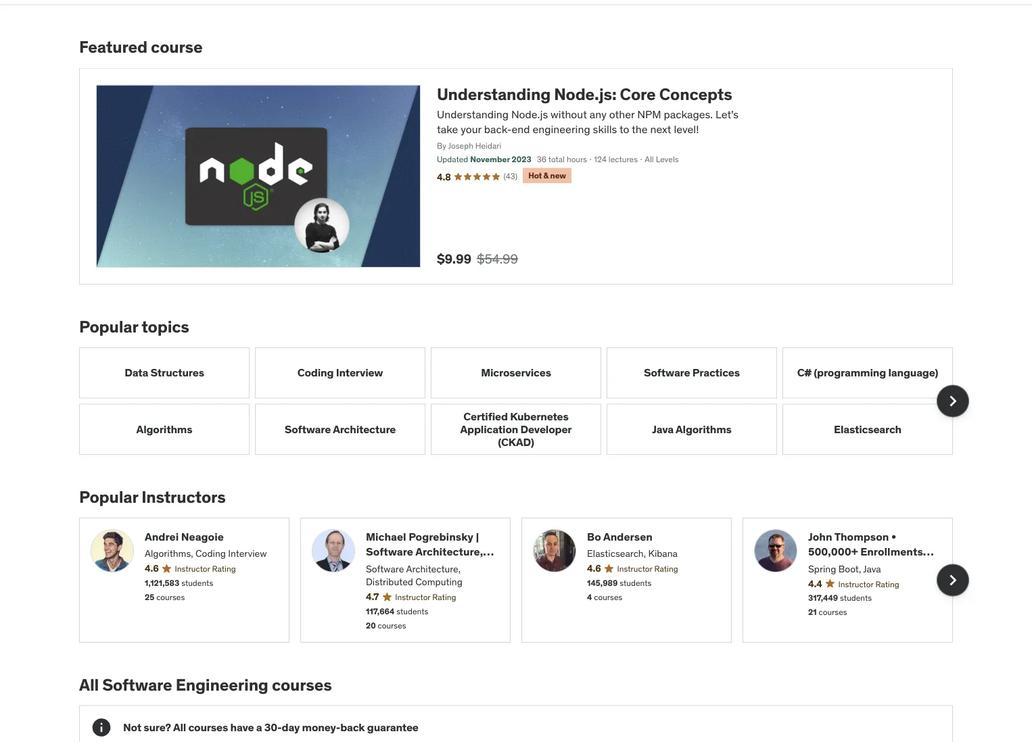 Task type: describe. For each thing, give the bounding box(es) containing it.
•
[[891, 530, 896, 544]]

featured
[[79, 37, 147, 57]]

node.js
[[511, 107, 548, 121]]

core
[[620, 84, 656, 104]]

instructor for andrei
[[175, 564, 210, 575]]

117,664 students 20 courses
[[366, 607, 428, 631]]

software up the not in the bottom left of the page
[[102, 675, 172, 695]]

30-
[[264, 721, 282, 735]]

node.js:
[[554, 84, 617, 104]]

boot,
[[839, 563, 861, 575]]

john thompson • 500,000+ enrollments worldwide link
[[808, 530, 942, 574]]

36
[[537, 154, 547, 165]]

next
[[650, 122, 671, 136]]

andrei neagoie algorithms, coding interview
[[145, 530, 267, 560]]

4
[[587, 592, 592, 603]]

courses for 20
[[378, 621, 406, 631]]

understanding node.js: core concepts understanding node.js without any other npm packages. let's take your back-end engineering skills to the next level! by joseph heidari
[[437, 84, 739, 151]]

popular for popular instructors
[[79, 487, 138, 507]]

c#
[[797, 366, 812, 380]]

students for 1,121,583 students 25 courses
[[181, 578, 213, 589]]

end
[[512, 122, 530, 136]]

25
[[145, 592, 154, 603]]

software inside michael pogrebinsky | software architecture, system design, java expert
[[366, 545, 413, 559]]

algorithms,
[[145, 548, 193, 560]]

joseph
[[448, 140, 473, 151]]

rating for michael pogrebinsky | software architecture, system design, java expert
[[432, 592, 456, 603]]

engineering
[[176, 675, 268, 695]]

to
[[620, 122, 629, 136]]

course
[[151, 37, 203, 57]]

pogrebinsky
[[409, 530, 473, 544]]

next image
[[942, 391, 964, 412]]

317,449 students 21 courses
[[808, 593, 872, 618]]

algorithms link
[[79, 404, 250, 455]]

certified
[[464, 410, 508, 423]]

software architecture
[[285, 423, 396, 436]]

guarantee
[[367, 721, 419, 735]]

take
[[437, 122, 458, 136]]

not sure? all courses have a 30-day money-back guarantee
[[123, 721, 419, 735]]

instructor for bo
[[617, 564, 652, 575]]

instructor rating for andrei
[[175, 564, 236, 575]]

michael pogrebinsky | software architecture, system design, java expert link
[[366, 530, 499, 589]]

java inside michael pogrebinsky | software architecture, system design, java expert
[[448, 560, 470, 574]]

145,989
[[587, 578, 618, 589]]

(ckad)
[[498, 436, 534, 449]]

back
[[340, 721, 365, 735]]

popular instructors
[[79, 487, 226, 507]]

courses for 21
[[819, 607, 847, 618]]

2 understanding from the top
[[437, 107, 509, 121]]

coding interview link
[[255, 348, 425, 399]]

your
[[461, 122, 482, 136]]

all for all levels
[[645, 154, 654, 165]]

a
[[256, 721, 262, 735]]

andrei
[[145, 530, 179, 544]]

hot
[[528, 170, 542, 181]]

instructor for 117,664
[[395, 592, 430, 603]]

the
[[632, 122, 648, 136]]

courses for 25
[[156, 592, 185, 603]]

kubernetes
[[510, 410, 569, 423]]

by
[[437, 140, 446, 151]]

november
[[470, 154, 510, 165]]

total
[[548, 154, 565, 165]]

hot & new
[[528, 170, 566, 181]]

124
[[594, 154, 607, 165]]

courses for all
[[188, 721, 228, 735]]

software practices
[[644, 366, 740, 380]]

day
[[282, 721, 300, 735]]

next image
[[942, 570, 964, 591]]

microservices link
[[431, 348, 601, 399]]

all for all software engineering courses
[[79, 675, 99, 695]]

architecture
[[333, 423, 396, 436]]

bo
[[587, 530, 601, 544]]

hours
[[567, 154, 587, 165]]

4.6 for bo andersen
[[587, 563, 601, 575]]

system
[[366, 560, 404, 574]]

andersen
[[603, 530, 653, 544]]

michael
[[366, 530, 406, 544]]

students for 117,664 students 20 courses
[[397, 607, 428, 617]]

$9.99 $54.99
[[437, 251, 518, 267]]

levels
[[656, 154, 679, 165]]

coding interview
[[297, 366, 383, 380]]

rating for john thompson • 500,000+ enrollments worldwide
[[876, 579, 899, 590]]

featured course
[[79, 37, 203, 57]]

instructor rating for 117,664
[[395, 592, 456, 603]]

software architecture link
[[255, 404, 425, 455]]

500,000+
[[808, 545, 858, 559]]

carousel element for popular instructors
[[79, 518, 969, 643]]

bo andersen link
[[587, 530, 720, 545]]

1 horizontal spatial coding
[[297, 366, 334, 380]]

java algorithms
[[652, 423, 732, 436]]



Task type: vqa. For each thing, say whether or not it's contained in the screenshot.
Next image
yes



Task type: locate. For each thing, give the bounding box(es) containing it.
elasticsearch,
[[587, 548, 646, 560]]

instructor rating down boot,
[[838, 579, 899, 590]]

enrollments
[[860, 545, 923, 559]]

let's
[[716, 107, 739, 121]]

rating for bo andersen
[[654, 564, 678, 575]]

distributed
[[366, 576, 413, 588]]

level!
[[674, 122, 699, 136]]

0 horizontal spatial 4.6
[[145, 563, 159, 575]]

20
[[366, 621, 376, 631]]

1 4.6 from the left
[[145, 563, 159, 575]]

1 horizontal spatial algorithms
[[676, 423, 732, 436]]

courses inside the 1,121,583 students 25 courses
[[156, 592, 185, 603]]

kibana
[[648, 548, 678, 560]]

2 horizontal spatial java
[[863, 563, 881, 575]]

4.7
[[366, 591, 379, 603]]

java down software practices link
[[652, 423, 674, 436]]

all levels
[[645, 154, 679, 165]]

0 vertical spatial popular
[[79, 317, 138, 337]]

architecture, down pogrebinsky
[[415, 545, 483, 559]]

courses down 117,664
[[378, 621, 406, 631]]

students inside 317,449 students 21 courses
[[840, 593, 872, 604]]

1 vertical spatial coding
[[195, 548, 226, 560]]

students for 317,449 students 21 courses
[[840, 593, 872, 604]]

thompson
[[834, 530, 889, 544]]

concepts
[[659, 84, 732, 104]]

0 vertical spatial all
[[645, 154, 654, 165]]

algorithms inside the java algorithms link
[[676, 423, 732, 436]]

courses for 4
[[594, 592, 623, 603]]

software down michael
[[366, 545, 413, 559]]

145,989 students 4 courses
[[587, 578, 652, 603]]

courses up day
[[272, 675, 332, 695]]

0 vertical spatial carousel element
[[79, 348, 969, 455]]

4.8
[[437, 171, 451, 183]]

interview inside andrei neagoie algorithms, coding interview
[[228, 548, 267, 560]]

0 vertical spatial interview
[[336, 366, 383, 380]]

popular instructors element
[[79, 487, 969, 643]]

software left practices
[[644, 366, 690, 380]]

instructor rating down the kibana
[[617, 564, 678, 575]]

software for practices
[[644, 366, 690, 380]]

interview
[[336, 366, 383, 380], [228, 548, 267, 560]]

courses inside 145,989 students 4 courses
[[594, 592, 623, 603]]

students inside 145,989 students 4 courses
[[620, 578, 652, 589]]

1 vertical spatial interview
[[228, 548, 267, 560]]

0 horizontal spatial algorithms
[[136, 423, 192, 436]]

1 horizontal spatial interview
[[336, 366, 383, 380]]

algorithms down data structures 'link'
[[136, 423, 192, 436]]

michael pogrebinsky | software architecture, system design, java expert
[[366, 530, 483, 589]]

21
[[808, 607, 817, 618]]

1 vertical spatial understanding
[[437, 107, 509, 121]]

0 vertical spatial architecture,
[[415, 545, 483, 559]]

2023
[[512, 154, 531, 165]]

sure?
[[144, 721, 171, 735]]

instructor down the elasticsearch,
[[617, 564, 652, 575]]

courses down 317,449
[[819, 607, 847, 618]]

students right 117,664
[[397, 607, 428, 617]]

understanding up back-
[[437, 84, 551, 104]]

&
[[544, 170, 549, 181]]

topics
[[142, 317, 189, 337]]

back-
[[484, 122, 512, 136]]

2 vertical spatial all
[[173, 721, 186, 735]]

new
[[550, 170, 566, 181]]

understanding up your
[[437, 107, 509, 121]]

rating
[[212, 564, 236, 575], [654, 564, 678, 575], [876, 579, 899, 590], [432, 592, 456, 603]]

(programming
[[814, 366, 886, 380]]

instructor rating for bo
[[617, 564, 678, 575]]

npm
[[637, 107, 661, 121]]

andrei neagoie link
[[145, 530, 278, 545]]

packages.
[[664, 107, 713, 121]]

skills
[[593, 122, 617, 136]]

software architecture, distributed computing
[[366, 563, 463, 588]]

data structures link
[[79, 348, 250, 399]]

interview down andrei neagoie 'link'
[[228, 548, 267, 560]]

all
[[645, 154, 654, 165], [79, 675, 99, 695], [173, 721, 186, 735]]

1 horizontal spatial java
[[652, 423, 674, 436]]

1 vertical spatial carousel element
[[79, 518, 969, 643]]

0 horizontal spatial coding
[[195, 548, 226, 560]]

spring
[[808, 563, 836, 575]]

courses for engineering
[[272, 675, 332, 695]]

carousel element containing andrei neagoie
[[79, 518, 969, 643]]

students inside 117,664 students 20 courses
[[397, 607, 428, 617]]

|
[[476, 530, 479, 544]]

rating down andrei neagoie algorithms, coding interview
[[212, 564, 236, 575]]

software
[[644, 366, 690, 380], [285, 423, 331, 436], [366, 545, 413, 559], [366, 563, 404, 575], [102, 675, 172, 695]]

1 vertical spatial popular
[[79, 487, 138, 507]]

1 carousel element from the top
[[79, 348, 969, 455]]

architecture, up computing
[[406, 563, 461, 575]]

coding
[[297, 366, 334, 380], [195, 548, 226, 560]]

instructor rating down computing
[[395, 592, 456, 603]]

instructor up the 1,121,583 students 25 courses
[[175, 564, 210, 575]]

1 vertical spatial all
[[79, 675, 99, 695]]

not
[[123, 721, 141, 735]]

courses down 145,989
[[594, 592, 623, 603]]

instructor down boot,
[[838, 579, 874, 590]]

carousel element
[[79, 348, 969, 455], [79, 518, 969, 643]]

1,121,583 students 25 courses
[[145, 578, 213, 603]]

java algorithms link
[[607, 404, 777, 455]]

students inside the 1,121,583 students 25 courses
[[181, 578, 213, 589]]

2 4.6 from the left
[[587, 563, 601, 575]]

2 horizontal spatial all
[[645, 154, 654, 165]]

software left the architecture
[[285, 423, 331, 436]]

john
[[808, 530, 832, 544]]

instructor rating down andrei neagoie algorithms, coding interview
[[175, 564, 236, 575]]

updated november 2023
[[437, 154, 531, 165]]

4.4
[[808, 578, 822, 590]]

students right the 1,121,583
[[181, 578, 213, 589]]

students for 145,989 students 4 courses
[[620, 578, 652, 589]]

rating down computing
[[432, 592, 456, 603]]

$54.99
[[477, 251, 518, 267]]

instructor for 317,449
[[838, 579, 874, 590]]

rating for andrei neagoie
[[212, 564, 236, 575]]

students
[[181, 578, 213, 589], [620, 578, 652, 589], [840, 593, 872, 604], [397, 607, 428, 617]]

(43)
[[504, 171, 518, 182]]

updated
[[437, 154, 468, 165]]

36 total hours
[[537, 154, 587, 165]]

practices
[[692, 366, 740, 380]]

instructor rating
[[175, 564, 236, 575], [617, 564, 678, 575], [838, 579, 899, 590], [395, 592, 456, 603]]

instructor rating for 317,449
[[838, 579, 899, 590]]

data structures
[[125, 366, 204, 380]]

architecture, inside michael pogrebinsky | software architecture, system design, java expert
[[415, 545, 483, 559]]

algorithms down software practices link
[[676, 423, 732, 436]]

data
[[125, 366, 148, 380]]

1 vertical spatial architecture,
[[406, 563, 461, 575]]

courses left have
[[188, 721, 228, 735]]

spring boot, java
[[808, 563, 881, 575]]

java
[[652, 423, 674, 436], [448, 560, 470, 574], [863, 563, 881, 575]]

c# (programming language)
[[797, 366, 938, 380]]

carousel element containing data structures
[[79, 348, 969, 455]]

4.6 up 145,989
[[587, 563, 601, 575]]

architecture, inside the software architecture, distributed computing
[[406, 563, 461, 575]]

1,121,583
[[145, 578, 179, 589]]

elasticsearch link
[[783, 404, 953, 455]]

coding up software architecture
[[297, 366, 334, 380]]

2 popular from the top
[[79, 487, 138, 507]]

software practices link
[[607, 348, 777, 399]]

students down boot,
[[840, 593, 872, 604]]

1 popular from the top
[[79, 317, 138, 337]]

rating down 'enrollments' in the right bottom of the page
[[876, 579, 899, 590]]

architecture,
[[415, 545, 483, 559], [406, 563, 461, 575]]

algorithms inside the "algorithms" "link"
[[136, 423, 192, 436]]

2 algorithms from the left
[[676, 423, 732, 436]]

instructor
[[175, 564, 210, 575], [617, 564, 652, 575], [838, 579, 874, 590], [395, 592, 430, 603]]

software up expert
[[366, 563, 404, 575]]

1 understanding from the top
[[437, 84, 551, 104]]

c# (programming language) link
[[783, 348, 953, 399]]

any
[[590, 107, 607, 121]]

other
[[609, 107, 635, 121]]

0 vertical spatial understanding
[[437, 84, 551, 104]]

software for architecture
[[285, 423, 331, 436]]

carousel element for popular topics
[[79, 348, 969, 455]]

1 horizontal spatial all
[[173, 721, 186, 735]]

courses down the 1,121,583
[[156, 592, 185, 603]]

0 horizontal spatial all
[[79, 675, 99, 695]]

engineering
[[533, 122, 590, 136]]

interview up the architecture
[[336, 366, 383, 380]]

4.6 up the 1,121,583
[[145, 563, 159, 575]]

1 horizontal spatial 4.6
[[587, 563, 601, 575]]

coding inside andrei neagoie algorithms, coding interview
[[195, 548, 226, 560]]

courses
[[156, 592, 185, 603], [594, 592, 623, 603], [819, 607, 847, 618], [378, 621, 406, 631], [272, 675, 332, 695], [188, 721, 228, 735]]

0 horizontal spatial java
[[448, 560, 470, 574]]

0 horizontal spatial interview
[[228, 548, 267, 560]]

algorithms
[[136, 423, 192, 436], [676, 423, 732, 436]]

java up computing
[[448, 560, 470, 574]]

students right 145,989
[[620, 578, 652, 589]]

0 vertical spatial coding
[[297, 366, 334, 380]]

317,449
[[808, 593, 838, 604]]

certified kubernetes application developer (ckad)
[[460, 410, 572, 449]]

software for architecture,
[[366, 563, 404, 575]]

courses inside 317,449 students 21 courses
[[819, 607, 847, 618]]

software inside the software architecture, distributed computing
[[366, 563, 404, 575]]

expert
[[366, 575, 400, 589]]

all software engineering courses
[[79, 675, 332, 695]]

popular for popular topics
[[79, 317, 138, 337]]

2 carousel element from the top
[[79, 518, 969, 643]]

instructor down the software architecture, distributed computing
[[395, 592, 430, 603]]

computing
[[416, 576, 463, 588]]

rating down the kibana
[[654, 564, 678, 575]]

courses inside 117,664 students 20 courses
[[378, 621, 406, 631]]

coding down andrei neagoie 'link'
[[195, 548, 226, 560]]

john thompson • 500,000+ enrollments worldwide
[[808, 530, 923, 574]]

microservices
[[481, 366, 551, 380]]

worldwide
[[808, 560, 864, 574]]

neagoie
[[181, 530, 224, 544]]

bo andersen elasticsearch, kibana
[[587, 530, 678, 560]]

java right boot,
[[863, 563, 881, 575]]

language)
[[888, 366, 938, 380]]

4.6 for andrei neagoie
[[145, 563, 159, 575]]

1 algorithms from the left
[[136, 423, 192, 436]]



